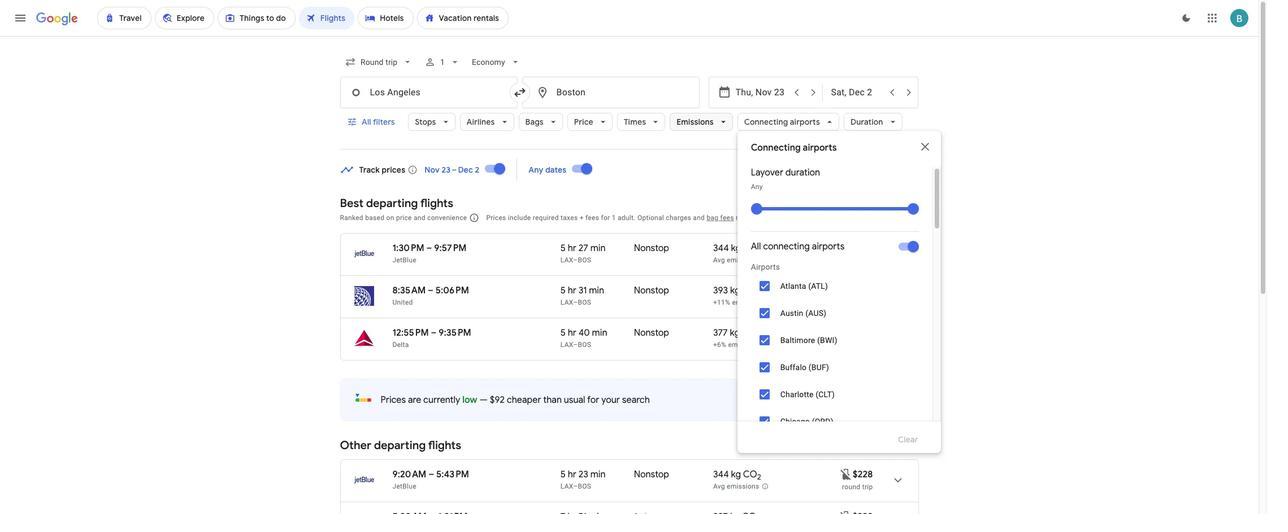 Task type: vqa. For each thing, say whether or not it's contained in the screenshot.
Optional
yes



Task type: locate. For each thing, give the bounding box(es) containing it.
departing for other
[[374, 439, 426, 453]]

1 vertical spatial any
[[751, 183, 763, 191]]

price right view
[[834, 396, 853, 406]]

lax inside 5 hr 23 min lax – bos
[[561, 483, 573, 491]]

connecting airports up date grid button
[[751, 142, 837, 154]]

Arrival time: 5:06 PM. text field
[[436, 285, 469, 297]]

1 5 from the top
[[561, 243, 566, 254]]

3 nonstop flight. element from the top
[[634, 328, 669, 341]]

co inside 377 kg co 2
[[742, 328, 756, 339]]

4 nonstop flight. element from the top
[[634, 470, 669, 483]]

Arrival time: 4:21 PM. text field
[[436, 512, 468, 515]]

hr inside "5 hr 27 min lax – bos"
[[568, 243, 576, 254]]

connecting down departure "text field"
[[744, 117, 788, 127]]

8:35 am – 5:06 pm united
[[393, 285, 469, 307]]

4 hr from the top
[[568, 470, 576, 481]]

swap origin and destination. image
[[513, 86, 526, 99]]

total duration 5 hr 40 min. element
[[561, 328, 634, 341]]

344 kg co 2
[[713, 243, 761, 256], [713, 470, 761, 483]]

5:43 pm
[[436, 470, 469, 481]]

1 vertical spatial jetblue
[[393, 483, 416, 491]]

connecting inside popup button
[[744, 117, 788, 127]]

344
[[713, 243, 729, 254], [713, 470, 729, 481]]

1 vertical spatial 344
[[713, 470, 729, 481]]

hr inside 5 hr 23 min lax – bos
[[568, 470, 576, 481]]

0 vertical spatial prices
[[486, 214, 506, 222]]

search
[[622, 395, 650, 406]]

3 nonstop from the top
[[634, 328, 669, 339]]

kg inside 377 kg co 2
[[730, 328, 740, 339]]

and down best departing flights at the top left of the page
[[414, 214, 425, 222]]

lax
[[561, 257, 573, 264], [561, 299, 573, 307], [561, 341, 573, 349], [561, 483, 573, 491]]

emissions
[[727, 257, 759, 265], [732, 299, 765, 307], [728, 341, 761, 349], [727, 483, 759, 491]]

view
[[814, 396, 832, 406]]

min right 40
[[592, 328, 607, 339]]

1 avg from the top
[[713, 257, 725, 265]]

$92
[[490, 395, 505, 406]]

any down layover
[[751, 183, 763, 191]]

3 5 from the top
[[561, 328, 566, 339]]

5 for 5 hr 40 min
[[561, 328, 566, 339]]

12:55 pm – 9:35 pm delta
[[393, 328, 471, 349]]

344 for 5 hr 27 min
[[713, 243, 729, 254]]

connecting
[[744, 117, 788, 127], [751, 142, 801, 154]]

hr for 27
[[568, 243, 576, 254]]

times button
[[617, 109, 665, 136]]

1 vertical spatial all
[[751, 241, 761, 253]]

2 344 kg co 2 from the top
[[713, 470, 761, 483]]

min for 5 hr 40 min
[[592, 328, 607, 339]]

40
[[579, 328, 590, 339]]

baltimore (bwi)
[[780, 336, 837, 345]]

0 vertical spatial airports
[[790, 117, 820, 127]]

5 inside 5 hr 23 min lax – bos
[[561, 470, 566, 481]]

lax inside 5 hr 31 min lax – bos
[[561, 299, 573, 307]]

sort by: button
[[867, 207, 919, 228]]

2 5 from the top
[[561, 285, 566, 297]]

best
[[340, 197, 363, 211]]

0 horizontal spatial and
[[414, 214, 425, 222]]

1 nonstop flight. element from the top
[[634, 243, 669, 256]]

fees
[[586, 214, 599, 222], [720, 214, 734, 222]]

airports up date grid
[[790, 117, 820, 127]]

ranked based on price and convenience
[[340, 214, 467, 222]]

min inside 5 hr 31 min lax – bos
[[589, 285, 604, 297]]

238 US dollars text field
[[853, 512, 873, 515]]

avg emissions for 5 hr 23 min
[[713, 483, 759, 491]]

1 stop flight. element
[[634, 512, 658, 515]]

– down total duration 5 hr 40 min. 'element'
[[573, 341, 578, 349]]

lax down total duration 5 hr 27 min. element
[[561, 257, 573, 264]]

None search field
[[340, 49, 941, 515]]

lax down total duration 5 hr 40 min. 'element'
[[561, 341, 573, 349]]

hr inside 5 hr 31 min lax – bos
[[568, 285, 576, 297]]

lax inside "5 hr 27 min lax – bos"
[[561, 257, 573, 264]]

Departure time: 8:35 AM. text field
[[393, 285, 426, 297]]

jetblue inside 9:20 am – 5:43 pm jetblue
[[393, 483, 416, 491]]

2 nonstop from the top
[[634, 285, 669, 297]]

any
[[529, 165, 543, 175], [751, 183, 763, 191]]

charges
[[666, 214, 691, 222]]

bos inside 5 hr 23 min lax – bos
[[578, 483, 591, 491]]

bos for 31
[[578, 299, 591, 307]]

apply.
[[751, 214, 770, 222]]

learn more about ranking image
[[469, 213, 479, 223]]

min inside "5 hr 27 min lax – bos"
[[590, 243, 606, 254]]

passenger assistance button
[[771, 214, 841, 222]]

min right 27
[[590, 243, 606, 254]]

jetblue for 9:20 am
[[393, 483, 416, 491]]

1 vertical spatial for
[[587, 395, 599, 406]]

None field
[[340, 52, 418, 72], [467, 52, 525, 72], [340, 52, 418, 72], [467, 52, 525, 72]]

layover
[[751, 167, 783, 179]]

departing up on
[[366, 197, 418, 211]]

1 horizontal spatial price
[[834, 396, 853, 406]]

emissions
[[677, 117, 714, 127]]

23
[[579, 470, 588, 481]]

Departure time: 5:30 AM. text field
[[393, 512, 426, 515]]

chicago (ord)
[[780, 418, 834, 427]]

jetblue down the 1:30 pm text field
[[393, 257, 416, 264]]

1 lax from the top
[[561, 257, 573, 264]]

3 hr from the top
[[568, 328, 576, 339]]

– right 8:35 am
[[428, 285, 433, 297]]

hr
[[568, 243, 576, 254], [568, 285, 576, 297], [568, 328, 576, 339], [568, 470, 576, 481]]

bos down 23
[[578, 483, 591, 491]]

kg
[[731, 243, 741, 254], [730, 285, 740, 297], [730, 328, 740, 339], [731, 470, 741, 481]]

hr for 23
[[568, 470, 576, 481]]

emissions for 5 hr 23 min
[[727, 483, 759, 491]]

connecting airports down departure "text field"
[[744, 117, 820, 127]]

main content
[[340, 155, 919, 515]]

bos down 40
[[578, 341, 591, 349]]

charlotte (clt)
[[780, 391, 835, 400]]

– down total duration 5 hr 27 min. element
[[573, 257, 578, 264]]

all inside 'button'
[[361, 117, 371, 127]]

hr inside the 5 hr 40 min lax – bos
[[568, 328, 576, 339]]

5 for 5 hr 31 min
[[561, 285, 566, 297]]

jetblue inside 1:30 pm – 9:57 pm jetblue
[[393, 257, 416, 264]]

departing for best
[[366, 197, 418, 211]]

find the best price region
[[340, 155, 919, 188]]

2 nonstop flight. element from the top
[[634, 285, 669, 298]]

nonstop flight. element for 5 hr 40 min
[[634, 328, 669, 341]]

min inside the 5 hr 40 min lax – bos
[[592, 328, 607, 339]]

– down total duration 5 hr 23 min. element on the bottom of the page
[[573, 483, 578, 491]]

optional
[[637, 214, 664, 222]]

2 fees from the left
[[720, 214, 734, 222]]

1 horizontal spatial all
[[751, 241, 761, 253]]

and left bag in the right top of the page
[[693, 214, 705, 222]]

view price history
[[814, 396, 882, 406]]

avg for 5 hr 23 min
[[713, 483, 725, 491]]

5
[[561, 243, 566, 254], [561, 285, 566, 297], [561, 328, 566, 339], [561, 470, 566, 481]]

1 horizontal spatial 1
[[612, 214, 616, 222]]

on
[[386, 214, 394, 222]]

all up airports
[[751, 241, 761, 253]]

0 vertical spatial connecting airports
[[744, 117, 820, 127]]

None text field
[[340, 77, 517, 109], [522, 77, 699, 109], [340, 77, 517, 109], [522, 77, 699, 109]]

– right 1:30 pm
[[426, 243, 432, 254]]

0 horizontal spatial prices
[[381, 395, 406, 406]]

all for all connecting airports
[[751, 241, 761, 253]]

nonstop
[[634, 243, 669, 254], [634, 285, 669, 297], [634, 328, 669, 339], [634, 470, 669, 481]]

1 vertical spatial 344 kg co 2
[[713, 470, 761, 483]]

departing up the '9:20 am'
[[374, 439, 426, 453]]

1 vertical spatial avg emissions
[[713, 483, 759, 491]]

0 horizontal spatial all
[[361, 117, 371, 127]]

1 fees from the left
[[586, 214, 599, 222]]

0 vertical spatial departing
[[366, 197, 418, 211]]

flights up convenience
[[420, 197, 453, 211]]

flights for other departing flights
[[428, 439, 461, 453]]

hr left 40
[[568, 328, 576, 339]]

2 344 from the top
[[713, 470, 729, 481]]

27
[[579, 243, 588, 254]]

and
[[414, 214, 425, 222], [693, 214, 705, 222]]

– left the 9:35 pm text box
[[431, 328, 437, 339]]

0 vertical spatial price
[[396, 214, 412, 222]]

(atl)
[[808, 282, 828, 291]]

bos for 27
[[578, 257, 591, 264]]

– down total duration 5 hr 31 min. element in the bottom of the page
[[573, 299, 578, 307]]

1 horizontal spatial for
[[601, 214, 610, 222]]

flights up 5:43 pm text box
[[428, 439, 461, 453]]

taxes
[[561, 214, 578, 222]]

Return text field
[[831, 77, 883, 108]]

Arrival time: 9:35 PM. text field
[[439, 328, 471, 339]]

377 kg co 2
[[713, 328, 760, 341]]

1 horizontal spatial and
[[693, 214, 705, 222]]

passenger
[[771, 214, 805, 222]]

5 hr 27 min lax – bos
[[561, 243, 606, 264]]

0 vertical spatial any
[[529, 165, 543, 175]]

co
[[743, 243, 757, 254], [742, 285, 756, 297], [742, 328, 756, 339], [743, 470, 757, 481]]

—
[[479, 395, 488, 406]]

2
[[475, 165, 479, 175], [757, 247, 761, 256], [756, 289, 760, 299], [756, 331, 760, 341], [757, 473, 761, 483]]

min for 5 hr 31 min
[[589, 285, 604, 297]]

for
[[601, 214, 610, 222], [587, 395, 599, 406]]

fees right + on the top
[[586, 214, 599, 222]]

main content containing best departing flights
[[340, 155, 919, 515]]

price right on
[[396, 214, 412, 222]]

loading results progress bar
[[0, 36, 1259, 38]]

lax down total duration 5 hr 23 min. element on the bottom of the page
[[561, 483, 573, 491]]

2 avg from the top
[[713, 483, 725, 491]]

min right 31
[[589, 285, 604, 297]]

344 kg co 2 for 5 hr 27 min
[[713, 243, 761, 256]]

bos inside the 5 hr 40 min lax – bos
[[578, 341, 591, 349]]

bos for 23
[[578, 483, 591, 491]]

this price for this flight doesn't include overhead bin access. if you need a carry-on bag, use the bags filter to update prices. image
[[840, 242, 854, 255]]

any left dates at the left
[[529, 165, 543, 175]]

4 lax from the top
[[561, 483, 573, 491]]

5 inside 5 hr 31 min lax – bos
[[561, 285, 566, 297]]

lax inside the 5 hr 40 min lax – bos
[[561, 341, 573, 349]]

9:57 pm
[[434, 243, 467, 254]]

connecting up layover
[[751, 142, 801, 154]]

min inside 5 hr 23 min lax – bos
[[590, 470, 606, 481]]

0 vertical spatial avg emissions
[[713, 257, 759, 265]]

nonstop for 5 hr 27 min
[[634, 243, 669, 254]]

hr left 27
[[568, 243, 576, 254]]

jetblue down the '9:20 am'
[[393, 483, 416, 491]]

2 hr from the top
[[568, 285, 576, 297]]

leaves los angeles international airport at 1:30 pm on thursday, november 23 and arrives at boston logan international airport at 9:57 pm on thursday, november 23. element
[[393, 243, 467, 254]]

– left 5:43 pm text box
[[428, 470, 434, 481]]

airports inside popup button
[[790, 117, 820, 127]]

1 344 kg co 2 from the top
[[713, 243, 761, 256]]

5 inside the 5 hr 40 min lax – bos
[[561, 328, 566, 339]]

kg for 5 hr 23 min
[[731, 470, 741, 481]]

than
[[543, 395, 562, 406]]

4 bos from the top
[[578, 483, 591, 491]]

hr left 31
[[568, 285, 576, 297]]

dates
[[545, 165, 567, 175]]

2 bos from the top
[[578, 299, 591, 307]]

3 bos from the top
[[578, 341, 591, 349]]

2 inside 377 kg co 2
[[756, 331, 760, 341]]

history
[[855, 396, 882, 406]]

3 lax from the top
[[561, 341, 573, 349]]

0 vertical spatial flights
[[420, 197, 453, 211]]

2 avg emissions from the top
[[713, 483, 759, 491]]

5 inside "5 hr 27 min lax – bos"
[[561, 243, 566, 254]]

393
[[713, 285, 728, 297]]

1 vertical spatial departing
[[374, 439, 426, 453]]

0 vertical spatial avg
[[713, 257, 725, 265]]

1 vertical spatial avg
[[713, 483, 725, 491]]

0 vertical spatial connecting
[[744, 117, 788, 127]]

0 horizontal spatial 1
[[440, 58, 445, 67]]

1 avg emissions from the top
[[713, 257, 759, 265]]

prices right learn more about ranking icon
[[486, 214, 506, 222]]

lax for 5 hr 23 min
[[561, 483, 573, 491]]

1 horizontal spatial prices
[[486, 214, 506, 222]]

all connecting airports
[[751, 241, 845, 253]]

avg emissions
[[713, 257, 759, 265], [713, 483, 759, 491]]

0 horizontal spatial fees
[[586, 214, 599, 222]]

min for 5 hr 27 min
[[590, 243, 606, 254]]

for left adult.
[[601, 214, 610, 222]]

1 hr from the top
[[568, 243, 576, 254]]

hr for 40
[[568, 328, 576, 339]]

avg emissions for 5 hr 27 min
[[713, 257, 759, 265]]

bos down 27
[[578, 257, 591, 264]]

emissions inside 393 kg co 2 +11% emissions
[[732, 299, 765, 307]]

min right 23
[[590, 470, 606, 481]]

0 vertical spatial all
[[361, 117, 371, 127]]

(bwi)
[[817, 336, 837, 345]]

0 horizontal spatial any
[[529, 165, 543, 175]]

0 vertical spatial 344
[[713, 243, 729, 254]]

flights
[[420, 197, 453, 211], [428, 439, 461, 453]]

0 vertical spatial 1
[[440, 58, 445, 67]]

nonstop flight. element
[[634, 243, 669, 256], [634, 285, 669, 298], [634, 328, 669, 341], [634, 470, 669, 483]]

fees right bag in the right top of the page
[[720, 214, 734, 222]]

bos down 31
[[578, 299, 591, 307]]

1 horizontal spatial any
[[751, 183, 763, 191]]

prices are currently low — $92 cheaper than usual for your search
[[381, 395, 650, 406]]

4 nonstop from the top
[[634, 470, 669, 481]]

jetblue
[[393, 257, 416, 264], [393, 483, 416, 491]]

bos inside "5 hr 27 min lax – bos"
[[578, 257, 591, 264]]

0 vertical spatial 344 kg co 2
[[713, 243, 761, 256]]

5 left 31
[[561, 285, 566, 297]]

9:20 am – 5:43 pm jetblue
[[393, 470, 469, 491]]

prices for prices include required taxes + fees for 1 adult. optional charges and bag fees may apply. passenger assistance
[[486, 214, 506, 222]]

airports up grid
[[803, 142, 837, 154]]

Arrival time: 5:43 PM. text field
[[436, 470, 469, 481]]

1 vertical spatial prices
[[381, 395, 406, 406]]

0 vertical spatial jetblue
[[393, 257, 416, 264]]

total duration 5 hr 27 min. element
[[561, 243, 634, 256]]

lax down total duration 5 hr 31 min. element in the bottom of the page
[[561, 299, 573, 307]]

1 bos from the top
[[578, 257, 591, 264]]

adult.
[[618, 214, 636, 222]]

5 left 23
[[561, 470, 566, 481]]

for left your
[[587, 395, 599, 406]]

1 horizontal spatial fees
[[720, 214, 734, 222]]

atlanta
[[780, 282, 806, 291]]

1
[[440, 58, 445, 67], [612, 214, 616, 222]]

4 5 from the top
[[561, 470, 566, 481]]

2 jetblue from the top
[[393, 483, 416, 491]]

5 left 40
[[561, 328, 566, 339]]

– inside 5 hr 23 min lax – bos
[[573, 483, 578, 491]]

prices
[[486, 214, 506, 222], [381, 395, 406, 406]]

1 nonstop from the top
[[634, 243, 669, 254]]

hr left 23
[[568, 470, 576, 481]]

5 left 27
[[561, 243, 566, 254]]

1 vertical spatial flights
[[428, 439, 461, 453]]

airports down 'assistance'
[[812, 241, 845, 253]]

sort
[[871, 212, 887, 223]]

include
[[508, 214, 531, 222]]

2 lax from the top
[[561, 299, 573, 307]]

393 kg co 2 +11% emissions
[[713, 285, 765, 307]]

1 344 from the top
[[713, 243, 729, 254]]

0 horizontal spatial for
[[587, 395, 599, 406]]

any inside layover duration any
[[751, 183, 763, 191]]

bos inside 5 hr 31 min lax – bos
[[578, 299, 591, 307]]

+11%
[[713, 299, 730, 307]]

emissions button
[[670, 109, 733, 136]]

prices left are
[[381, 395, 406, 406]]

hr for 31
[[568, 285, 576, 297]]

sort by:
[[871, 212, 901, 223]]

1 jetblue from the top
[[393, 257, 416, 264]]

price button
[[567, 109, 613, 136]]

all left filters at left
[[361, 117, 371, 127]]

1 vertical spatial 1
[[612, 214, 616, 222]]



Task type: describe. For each thing, give the bounding box(es) containing it.
kg inside 393 kg co 2 +11% emissions
[[730, 285, 740, 297]]

airports
[[751, 263, 780, 272]]

5 for 5 hr 23 min
[[561, 470, 566, 481]]

(buf)
[[809, 363, 829, 372]]

connecting
[[763, 241, 810, 253]]

Departure text field
[[736, 77, 788, 108]]

Departure time: 9:20 AM. text field
[[393, 470, 426, 481]]

assistance
[[807, 214, 841, 222]]

prices include required taxes + fees for 1 adult. optional charges and bag fees may apply. passenger assistance
[[486, 214, 841, 222]]

round
[[842, 484, 860, 492]]

1 vertical spatial connecting
[[751, 142, 801, 154]]

co inside 393 kg co 2 +11% emissions
[[742, 285, 756, 297]]

buffalo
[[780, 363, 807, 372]]

charlotte
[[780, 391, 814, 400]]

trip
[[862, 484, 873, 492]]

1 button
[[420, 49, 465, 76]]

cheaper
[[507, 395, 541, 406]]

based
[[365, 214, 384, 222]]

0 vertical spatial for
[[601, 214, 610, 222]]

– inside 8:35 am – 5:06 pm united
[[428, 285, 433, 297]]

nonstop for 5 hr 23 min
[[634, 470, 669, 481]]

nov
[[425, 165, 440, 175]]

1 inside popup button
[[440, 58, 445, 67]]

0 horizontal spatial price
[[396, 214, 412, 222]]

lax for 5 hr 27 min
[[561, 257, 573, 264]]

are
[[408, 395, 421, 406]]

2 vertical spatial airports
[[812, 241, 845, 253]]

only button
[[874, 409, 919, 436]]

connecting airports inside popup button
[[744, 117, 820, 127]]

+6%
[[713, 341, 726, 349]]

emissions for 5 hr 27 min
[[727, 257, 759, 265]]

may
[[736, 214, 749, 222]]

none search field containing connecting airports
[[340, 49, 941, 515]]

min for 5 hr 23 min
[[590, 470, 606, 481]]

duration
[[851, 117, 883, 127]]

all filters
[[361, 117, 395, 127]]

layover duration any
[[751, 167, 820, 191]]

nonstop for 5 hr 31 min
[[634, 285, 669, 297]]

(clt)
[[816, 391, 835, 400]]

avg for 5 hr 27 min
[[713, 257, 725, 265]]

5 hr 40 min lax – bos
[[561, 328, 607, 349]]

(ord)
[[812, 418, 834, 427]]

filters
[[373, 117, 395, 127]]

all for all filters
[[361, 117, 371, 127]]

stops
[[415, 117, 436, 127]]

bag
[[707, 214, 719, 222]]

377
[[713, 328, 728, 339]]

change appearance image
[[1173, 5, 1200, 32]]

bos for 40
[[578, 341, 591, 349]]

– inside 1:30 pm – 9:57 pm jetblue
[[426, 243, 432, 254]]

co for 5 hr 27 min
[[743, 243, 757, 254]]

344 for 5 hr 23 min
[[713, 470, 729, 481]]

2 for 5 hr 23 min
[[757, 473, 761, 483]]

any inside find the best price region
[[529, 165, 543, 175]]

5 hr 31 min lax – bos
[[561, 285, 604, 307]]

atlanta (atl)
[[780, 282, 828, 291]]

this price for this flight doesn't include overhead bin access. if you need a carry-on bag, use the bags filter to update prices. image
[[839, 468, 853, 482]]

344 kg co 2 for 5 hr 23 min
[[713, 470, 761, 483]]

times
[[624, 117, 646, 127]]

kg for 5 hr 27 min
[[731, 243, 741, 254]]

– inside 5 hr 31 min lax – bos
[[573, 299, 578, 307]]

low
[[462, 395, 477, 406]]

usual
[[564, 395, 585, 406]]

9:35 pm
[[439, 328, 471, 339]]

total duration 7 hr 51 min. element
[[561, 512, 634, 515]]

duration button
[[844, 109, 902, 136]]

1 vertical spatial price
[[834, 396, 853, 406]]

2 inside find the best price region
[[475, 165, 479, 175]]

nonstop flight. element for 5 hr 31 min
[[634, 285, 669, 298]]

bags button
[[519, 109, 563, 136]]

31
[[579, 285, 587, 297]]

Arrival time: 9:57 PM. text field
[[434, 243, 467, 254]]

nonstop for 5 hr 40 min
[[634, 328, 669, 339]]

leaves los angeles international airport at 5:30 am on thursday, november 23 and arrives at boston logan international airport at 4:21 pm on thursday, november 23. element
[[393, 512, 468, 515]]

kg for 5 hr 40 min
[[730, 328, 740, 339]]

prices for prices are currently low — $92 cheaper than usual for your search
[[381, 395, 406, 406]]

total duration 5 hr 31 min. element
[[561, 285, 634, 298]]

all filters button
[[340, 109, 404, 136]]

close dialog image
[[918, 140, 932, 154]]

1 vertical spatial airports
[[803, 142, 837, 154]]

leaves los angeles international airport at 12:55 pm on thursday, november 23 and arrives at boston logan international airport at 9:35 pm on thursday, november 23. element
[[393, 328, 471, 339]]

– inside the 5 hr 40 min lax – bos
[[573, 341, 578, 349]]

nonstop flight. element for 5 hr 27 min
[[634, 243, 669, 256]]

lax for 5 hr 40 min
[[561, 341, 573, 349]]

bags
[[525, 117, 544, 127]]

flights for best departing flights
[[420, 197, 453, 211]]

co for 5 hr 40 min
[[742, 328, 756, 339]]

airlines
[[467, 117, 495, 127]]

by:
[[889, 212, 901, 223]]

1 vertical spatial connecting airports
[[751, 142, 837, 154]]

2 inside 393 kg co 2 +11% emissions
[[756, 289, 760, 299]]

track prices
[[359, 165, 405, 175]]

main menu image
[[14, 11, 27, 25]]

united
[[393, 299, 413, 307]]

ranked
[[340, 214, 363, 222]]

nov 23 – dec 2
[[425, 165, 479, 175]]

date grid button
[[757, 159, 830, 179]]

baltimore
[[780, 336, 815, 345]]

23 – dec
[[442, 165, 473, 175]]

(aus)
[[805, 309, 826, 318]]

austin (aus)
[[780, 309, 826, 318]]

– inside "5 hr 27 min lax – bos"
[[573, 257, 578, 264]]

price
[[574, 117, 593, 127]]

5 hr 23 min lax – bos
[[561, 470, 606, 491]]

required
[[533, 214, 559, 222]]

date
[[786, 164, 804, 174]]

9:20 am
[[393, 470, 426, 481]]

date grid
[[786, 164, 821, 174]]

$228
[[853, 470, 873, 481]]

leaves los angeles international airport at 9:20 am on thursday, november 23 and arrives at boston logan international airport at 5:43 pm on thursday, november 23. element
[[393, 470, 469, 481]]

nonstop flight. element for 5 hr 23 min
[[634, 470, 669, 483]]

total duration 5 hr 23 min. element
[[561, 470, 634, 483]]

flight details. leaves los angeles international airport at 9:20 am on thursday, november 23 and arrives at boston logan international airport at 5:43 pm on thursday, november 23. image
[[884, 467, 911, 495]]

chicago
[[780, 418, 810, 427]]

co for 5 hr 23 min
[[743, 470, 757, 481]]

5:06 pm
[[436, 285, 469, 297]]

austin
[[780, 309, 803, 318]]

stops button
[[408, 109, 455, 136]]

– inside 12:55 pm – 9:35 pm delta
[[431, 328, 437, 339]]

2 and from the left
[[693, 214, 705, 222]]

Departure time: 1:30 PM. text field
[[393, 243, 424, 254]]

duration
[[785, 167, 820, 179]]

– inside 9:20 am – 5:43 pm jetblue
[[428, 470, 434, 481]]

2 for 5 hr 40 min
[[756, 331, 760, 341]]

buffalo (buf)
[[780, 363, 829, 372]]

your
[[601, 395, 620, 406]]

1 and from the left
[[414, 214, 425, 222]]

leaves los angeles international airport at 8:35 am on thursday, november 23 and arrives at boston logan international airport at 5:06 pm on thursday, november 23. element
[[393, 285, 469, 297]]

emissions for 5 hr 40 min
[[728, 341, 761, 349]]

only
[[888, 417, 905, 427]]

2 for 5 hr 27 min
[[757, 247, 761, 256]]

+6% emissions
[[713, 341, 761, 349]]

jetblue for 1:30 pm
[[393, 257, 416, 264]]

lax for 5 hr 31 min
[[561, 299, 573, 307]]

5 for 5 hr 27 min
[[561, 243, 566, 254]]

learn more about tracked prices image
[[408, 165, 418, 175]]

other departing flights
[[340, 439, 461, 453]]

airlines button
[[460, 109, 514, 136]]

connecting airports button
[[737, 109, 839, 136]]

12:55 pm
[[393, 328, 429, 339]]

228 US dollars text field
[[853, 470, 873, 481]]

track
[[359, 165, 380, 175]]

bag fees button
[[707, 214, 734, 222]]

best departing flights
[[340, 197, 453, 211]]

Departure time: 12:55 PM. text field
[[393, 328, 429, 339]]

currently
[[423, 395, 460, 406]]



